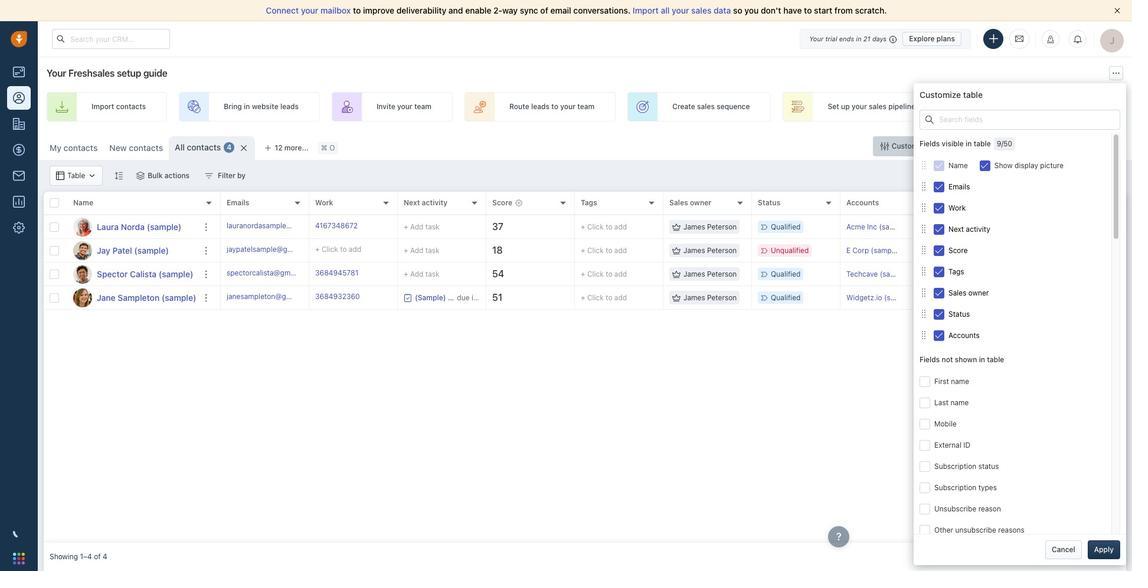 Task type: vqa. For each thing, say whether or not it's contained in the screenshot.
links.
no



Task type: describe. For each thing, give the bounding box(es) containing it.
first name
[[935, 377, 970, 386]]

press space to select this row. row containing 51
[[221, 286, 1127, 310]]

import contacts link
[[47, 92, 167, 122]]

add contact button
[[1063, 136, 1127, 157]]

21
[[864, 35, 871, 42]]

press space to select this row. row containing spector calista (sample)
[[44, 263, 221, 286]]

+ add task for 54
[[404, 270, 440, 278]]

fields for fields visible in table 9 / 50
[[920, 139, 940, 148]]

12
[[275, 144, 283, 152]]

widgetz.io (sample)
[[847, 293, 914, 302]]

subscription types
[[935, 484, 998, 492]]

e corp (sample)
[[847, 246, 901, 255]]

container_wx8msf4aqz5i3rn1 image inside bulk actions 'button'
[[137, 172, 145, 180]]

laura norda (sample) link
[[97, 221, 182, 233]]

import for import contacts link
[[92, 102, 114, 111]]

⌘
[[321, 144, 328, 153]]

unqualified
[[771, 246, 809, 255]]

container_wx8msf4aqz5i3rn1 image inside sales owner button
[[920, 289, 928, 297]]

+ click to add for 37
[[581, 223, 627, 231]]

last name
[[935, 399, 969, 407]]

james for 54
[[684, 270, 706, 279]]

picture
[[1041, 161, 1064, 170]]

contacts right all
[[187, 142, 221, 152]]

add for 37
[[615, 223, 627, 231]]

owner inside grid
[[690, 199, 712, 208]]

0 horizontal spatial status
[[758, 199, 781, 208]]

not
[[942, 356, 954, 365]]

email
[[551, 5, 572, 15]]

visible
[[942, 139, 964, 148]]

widgetz.io (sample) link
[[847, 293, 914, 302]]

sales right create
[[698, 102, 715, 111]]

external
[[935, 441, 962, 450]]

from
[[835, 5, 853, 15]]

all contacts 4
[[175, 142, 232, 152]]

laura norda (sample)
[[97, 222, 182, 232]]

s image
[[73, 265, 92, 284]]

+ click to add for 54
[[581, 270, 627, 279]]

in right visible on the top
[[966, 139, 972, 148]]

new contacts
[[109, 143, 163, 153]]

techcave (sample)
[[847, 270, 910, 279]]

laura
[[97, 222, 119, 232]]

explore plans link
[[903, 32, 962, 46]]

janesampleton@gmail.com
[[227, 292, 316, 301]]

12 more... button
[[258, 140, 315, 157]]

container_wx8msf4aqz5i3rn1 image inside accounts button
[[920, 331, 928, 340]]

container_wx8msf4aqz5i3rn1 image inside table dropdown button
[[56, 172, 64, 180]]

style_myh0__igzzd8unmi image
[[115, 172, 123, 180]]

create
[[673, 102, 696, 111]]

press space to select this row. row containing 54
[[221, 263, 1127, 286]]

work inside work button
[[949, 204, 966, 212]]

Search your CRM... text field
[[52, 29, 170, 49]]

my contacts
[[50, 143, 98, 153]]

spectorcalista@gmail.com
[[227, 269, 315, 277]]

bring in website leads link
[[179, 92, 320, 122]]

2 leads from the left
[[531, 102, 550, 111]]

explore
[[910, 34, 935, 43]]

your freshsales setup guide
[[47, 68, 167, 79]]

james peterson for 37
[[684, 223, 737, 231]]

actions
[[165, 171, 190, 180]]

spector
[[97, 269, 128, 279]]

add deal link
[[949, 92, 1045, 122]]

click for 51
[[588, 293, 604, 302]]

press space to select this row. row containing laura norda (sample)
[[44, 216, 221, 239]]

new
[[109, 143, 127, 153]]

0 vertical spatial customize
[[920, 90, 962, 100]]

owner inside button
[[969, 289, 989, 297]]

calista
[[130, 269, 157, 279]]

import contacts for import contacts link
[[92, 102, 146, 111]]

don't
[[761, 5, 782, 15]]

cancel
[[1052, 546, 1076, 555]]

way
[[503, 5, 518, 15]]

container_wx8msf4aqz5i3rn1 image inside tags button
[[920, 268, 928, 276]]

start
[[815, 5, 833, 15]]

fields visible in table 9 / 50
[[920, 139, 1013, 148]]

jaypatelsample@gmail.com + click to add
[[227, 245, 362, 254]]

peterson for 54
[[708, 270, 737, 279]]

import contacts button
[[961, 136, 1037, 157]]

qualified for 37
[[771, 223, 801, 231]]

next activity inside button
[[949, 225, 991, 234]]

subscription status
[[935, 462, 1000, 471]]

all
[[175, 142, 185, 152]]

add for 51
[[615, 293, 627, 302]]

jay patel (sample) link
[[97, 245, 169, 257]]

reasons
[[999, 526, 1025, 535]]

send email image
[[1016, 34, 1024, 44]]

(sample) down techcave (sample)
[[885, 293, 914, 302]]

invite your team
[[377, 102, 432, 111]]

next inside grid
[[404, 199, 420, 208]]

your right all
[[672, 5, 690, 15]]

show display picture
[[995, 161, 1064, 170]]

container_wx8msf4aqz5i3rn1 image inside next activity button
[[920, 225, 928, 233]]

0 horizontal spatial 4
[[103, 553, 107, 562]]

inc
[[868, 223, 878, 231]]

/
[[1002, 139, 1004, 148]]

sampleton
[[118, 293, 160, 303]]

1 horizontal spatial of
[[541, 5, 549, 15]]

connect your mailbox to improve deliverability and enable 2-way sync of email conversations. import all your sales data so you don't have to start from scratch.
[[266, 5, 887, 15]]

peterson for 37
[[708, 223, 737, 231]]

plans
[[937, 34, 956, 43]]

lauranordasample@gmail.com link
[[227, 221, 327, 233]]

name for last name
[[951, 399, 969, 407]]

tags inside button
[[949, 267, 965, 276]]

click for 18
[[588, 246, 604, 255]]

days
[[873, 35, 887, 42]]

tags inside grid
[[581, 199, 598, 208]]

filter by
[[218, 171, 246, 180]]

press space to select this row. row containing 37
[[221, 216, 1127, 239]]

jay
[[97, 245, 110, 255]]

3684932360 link
[[315, 292, 360, 304]]

james peterson for 54
[[684, 270, 737, 279]]

external id
[[935, 441, 971, 450]]

click for 37
[[588, 223, 604, 231]]

other unsubscribe reasons
[[935, 526, 1025, 535]]

sequence
[[717, 102, 750, 111]]

51
[[493, 292, 503, 303]]

types
[[979, 484, 998, 492]]

subscription for subscription types
[[935, 484, 977, 492]]

import contacts for import contacts button
[[977, 142, 1031, 151]]

2-
[[494, 5, 503, 15]]

ends
[[840, 35, 855, 42]]

scratch.
[[856, 5, 887, 15]]

sales owner inside button
[[949, 289, 989, 297]]

row group containing laura norda (sample)
[[44, 216, 221, 310]]

james for 37
[[684, 223, 706, 231]]

press space to select this row. row containing 18
[[221, 239, 1127, 263]]

showing 1–4 of 4
[[50, 553, 107, 562]]

score inside grid
[[493, 199, 513, 208]]

in right shown
[[980, 356, 986, 365]]

(sample) for jay patel (sample)
[[134, 245, 169, 255]]

sales left data
[[692, 5, 712, 15]]

1 leads from the left
[[280, 102, 299, 111]]

0 horizontal spatial accounts
[[847, 199, 880, 208]]

row group containing 37
[[221, 216, 1127, 310]]

deal
[[1009, 102, 1024, 111]]

set up your sales pipeline
[[828, 102, 916, 111]]

50
[[1004, 139, 1013, 148]]

next inside button
[[949, 225, 965, 234]]

name for first name
[[952, 377, 970, 386]]

emails button
[[920, 176, 1112, 197]]

add deal
[[994, 102, 1024, 111]]

(sample) for laura norda (sample)
[[147, 222, 182, 232]]

in left 21
[[857, 35, 862, 42]]

your right route
[[561, 102, 576, 111]]



Task type: locate. For each thing, give the bounding box(es) containing it.
4167348672 link
[[315, 221, 358, 233]]

(sample) for spector calista (sample)
[[159, 269, 193, 279]]

peterson for 18
[[708, 246, 737, 255]]

1 horizontal spatial import contacts
[[977, 142, 1031, 151]]

+ click to add for 18
[[581, 246, 627, 255]]

1 + add task from the top
[[404, 222, 440, 231]]

spector calista (sample) link
[[97, 268, 193, 280]]

1 vertical spatial j image
[[73, 289, 92, 307]]

deliverability
[[397, 5, 447, 15]]

jane
[[97, 293, 116, 303]]

guide
[[143, 68, 167, 79]]

id
[[964, 441, 971, 450]]

bulk actions
[[148, 171, 190, 180]]

1 vertical spatial your
[[47, 68, 66, 79]]

4 james peterson from the top
[[684, 293, 737, 302]]

0 vertical spatial status
[[758, 199, 781, 208]]

l image
[[73, 218, 92, 237]]

+ click to add
[[581, 223, 627, 231], [581, 246, 627, 255], [581, 270, 627, 279], [581, 293, 627, 302]]

0 vertical spatial sales
[[670, 199, 689, 208]]

other
[[935, 526, 954, 535]]

1 vertical spatial qualified
[[771, 270, 801, 279]]

import for import contacts button
[[977, 142, 1000, 151]]

pipeline
[[889, 102, 916, 111]]

widgetz.io
[[847, 293, 883, 302]]

2 j image from the top
[[73, 289, 92, 307]]

peterson for 51
[[708, 293, 737, 302]]

have
[[784, 5, 802, 15]]

container_wx8msf4aqz5i3rn1 image inside work button
[[920, 204, 928, 212]]

0 horizontal spatial emails
[[227, 199, 249, 208]]

1 horizontal spatial activity
[[967, 225, 991, 234]]

0 vertical spatial 4
[[227, 143, 232, 152]]

row group
[[44, 216, 221, 310], [221, 216, 1127, 310]]

contacts right the my
[[64, 143, 98, 153]]

in
[[857, 35, 862, 42], [244, 102, 250, 111], [966, 139, 972, 148], [980, 356, 986, 365]]

emails
[[949, 182, 971, 191], [227, 199, 249, 208]]

(sample)
[[147, 222, 182, 232], [880, 223, 909, 231], [134, 245, 169, 255], [871, 246, 901, 255], [159, 269, 193, 279], [880, 270, 910, 279], [162, 293, 196, 303], [885, 293, 914, 302]]

of right 1–4
[[94, 553, 101, 562]]

1 horizontal spatial next activity
[[949, 225, 991, 234]]

container_wx8msf4aqz5i3rn1 image inside status button
[[920, 310, 928, 318]]

1 horizontal spatial status
[[949, 310, 970, 319]]

unsubscribe reason
[[935, 505, 1002, 514]]

fields for fields not shown in table
[[920, 356, 940, 365]]

your for your trial ends in 21 days
[[810, 35, 824, 42]]

jaypatelsample@gmail.com
[[227, 245, 317, 254]]

add for 54
[[615, 270, 627, 279]]

status inside button
[[949, 310, 970, 319]]

add inside button
[[1079, 142, 1093, 151]]

emails inside button
[[949, 182, 971, 191]]

1 vertical spatial fields
[[920, 356, 940, 365]]

2 vertical spatial task
[[426, 270, 440, 278]]

contacts
[[116, 102, 146, 111], [1002, 142, 1031, 151], [187, 142, 221, 152], [64, 143, 98, 153], [129, 143, 163, 153]]

container_wx8msf4aqz5i3rn1 image inside emails button
[[920, 183, 928, 191]]

james peterson for 51
[[684, 293, 737, 302]]

add for 18
[[615, 246, 627, 255]]

4 peterson from the top
[[708, 293, 737, 302]]

2 qualified from the top
[[771, 270, 801, 279]]

0 horizontal spatial your
[[47, 68, 66, 79]]

accounts inside button
[[949, 331, 980, 340]]

grid
[[44, 191, 1127, 543]]

1 horizontal spatial import
[[633, 5, 659, 15]]

status
[[979, 462, 1000, 471]]

0 vertical spatial owner
[[690, 199, 712, 208]]

your right up
[[852, 102, 867, 111]]

+ add task for 37
[[404, 222, 440, 231]]

4 up filter by
[[227, 143, 232, 152]]

0 horizontal spatial next
[[404, 199, 420, 208]]

import inside button
[[977, 142, 1000, 151]]

3 cell from the top
[[930, 263, 1127, 286]]

connect your mailbox link
[[266, 5, 353, 15]]

1 horizontal spatial name
[[949, 161, 968, 170]]

4 inside all contacts 4
[[227, 143, 232, 152]]

(sample) for jane sampleton (sample)
[[162, 293, 196, 303]]

press space to select this row. row containing jay patel (sample)
[[44, 239, 221, 263]]

4 + click to add from the top
[[581, 293, 627, 302]]

1 vertical spatial subscription
[[935, 484, 977, 492]]

1 peterson from the top
[[708, 223, 737, 231]]

0 vertical spatial j image
[[73, 241, 92, 260]]

1 horizontal spatial sales owner
[[949, 289, 989, 297]]

18
[[493, 245, 503, 256]]

1 team from the left
[[415, 102, 432, 111]]

customize table inside customize table 'button'
[[892, 142, 948, 151]]

1 vertical spatial owner
[[969, 289, 989, 297]]

1 cell from the top
[[930, 216, 1127, 239]]

(sample) inside 'link'
[[134, 245, 169, 255]]

1 + click to add from the top
[[581, 223, 627, 231]]

0 vertical spatial + add task
[[404, 222, 440, 231]]

0 vertical spatial score
[[493, 199, 513, 208]]

import contacts up show
[[977, 142, 1031, 151]]

customize inside 'button'
[[892, 142, 928, 151]]

your left trial
[[810, 35, 824, 42]]

container_wx8msf4aqz5i3rn1 image
[[926, 116, 934, 124], [881, 142, 889, 151], [920, 161, 928, 170], [88, 172, 96, 180], [920, 204, 928, 212], [673, 223, 681, 231], [920, 225, 928, 233], [920, 246, 928, 255], [673, 270, 681, 278], [920, 289, 928, 297], [673, 294, 681, 302]]

3 qualified from the top
[[771, 293, 801, 302]]

container_wx8msf4aqz5i3rn1 image inside 'score' button
[[920, 246, 928, 255]]

your left freshsales
[[47, 68, 66, 79]]

set up your sales pipeline link
[[783, 92, 937, 122]]

emails down visible on the top
[[949, 182, 971, 191]]

0 vertical spatial name
[[949, 161, 968, 170]]

name inside column header
[[73, 199, 93, 208]]

jane sampleton (sample)
[[97, 293, 196, 303]]

name column header
[[67, 192, 221, 216]]

import down the your freshsales setup guide
[[92, 102, 114, 111]]

container_wx8msf4aqz5i3rn1 image
[[56, 172, 64, 180], [137, 172, 145, 180], [205, 172, 213, 180], [920, 183, 928, 191], [673, 247, 681, 255], [920, 268, 928, 276], [404, 294, 412, 302], [920, 310, 928, 318], [920, 331, 928, 340]]

grid containing 37
[[44, 191, 1127, 543]]

3 + add task from the top
[[404, 270, 440, 278]]

1 vertical spatial sales owner
[[949, 289, 989, 297]]

cell for 51
[[930, 286, 1127, 309]]

1 james from the top
[[684, 223, 706, 231]]

task for 54
[[426, 270, 440, 278]]

qualified for 51
[[771, 293, 801, 302]]

0 vertical spatial accounts
[[847, 199, 880, 208]]

1 vertical spatial 4
[[103, 553, 107, 562]]

cell for 18
[[930, 239, 1127, 262]]

showing
[[50, 553, 78, 562]]

0 horizontal spatial owner
[[690, 199, 712, 208]]

3 + click to add from the top
[[581, 270, 627, 279]]

(sample) up spector calista (sample)
[[134, 245, 169, 255]]

j image for jay patel (sample)
[[73, 241, 92, 260]]

1 vertical spatial accounts
[[949, 331, 980, 340]]

task for 18
[[426, 246, 440, 255]]

1 james peterson from the top
[[684, 223, 737, 231]]

display
[[1015, 161, 1039, 170]]

acme inc (sample) link
[[847, 223, 909, 231]]

2 peterson from the top
[[708, 246, 737, 255]]

0 horizontal spatial next activity
[[404, 199, 448, 208]]

0 horizontal spatial name
[[73, 199, 93, 208]]

2 cell from the top
[[930, 239, 1127, 262]]

1 vertical spatial customize table
[[892, 142, 948, 151]]

you
[[745, 5, 759, 15]]

+
[[404, 222, 408, 231], [581, 223, 586, 231], [315, 245, 320, 254], [404, 246, 408, 255], [581, 246, 586, 255], [404, 270, 408, 278], [581, 270, 586, 279], [581, 293, 586, 302]]

(sample) right inc
[[880, 223, 909, 231]]

contacts inside button
[[1002, 142, 1031, 151]]

0 vertical spatial next
[[404, 199, 420, 208]]

freshworks switcher image
[[13, 553, 25, 565]]

reason
[[979, 505, 1002, 514]]

create sales sequence
[[673, 102, 750, 111]]

contact
[[1095, 142, 1121, 151]]

fields left visible on the top
[[920, 139, 940, 148]]

0 horizontal spatial import contacts
[[92, 102, 146, 111]]

of right sync
[[541, 5, 549, 15]]

4 right 1–4
[[103, 553, 107, 562]]

filter
[[218, 171, 235, 180]]

2 task from the top
[[426, 246, 440, 255]]

0 vertical spatial emails
[[949, 182, 971, 191]]

first
[[935, 377, 950, 386]]

jane sampleton (sample) link
[[97, 292, 196, 304]]

cell for 37
[[930, 216, 1127, 239]]

tags button
[[920, 261, 1112, 282]]

status
[[758, 199, 781, 208], [949, 310, 970, 319]]

sync
[[520, 5, 538, 15]]

(sample) for acme inc (sample)
[[880, 223, 909, 231]]

and
[[449, 5, 463, 15]]

2 + add task from the top
[[404, 246, 440, 255]]

0 horizontal spatial activity
[[422, 199, 448, 208]]

0 vertical spatial tags
[[581, 199, 598, 208]]

norda
[[121, 222, 145, 232]]

0 vertical spatial task
[[426, 222, 440, 231]]

press space to select this row. row
[[44, 216, 221, 239], [221, 216, 1127, 239], [44, 239, 221, 263], [221, 239, 1127, 263], [44, 263, 221, 286], [221, 263, 1127, 286], [44, 286, 221, 310], [221, 286, 1127, 310]]

import contacts
[[92, 102, 146, 111], [977, 142, 1031, 151]]

1 vertical spatial emails
[[227, 199, 249, 208]]

emails down by
[[227, 199, 249, 208]]

cell up 'score' button
[[930, 216, 1127, 239]]

add for 18
[[410, 246, 424, 255]]

0 horizontal spatial import
[[92, 102, 114, 111]]

2 vertical spatial import
[[977, 142, 1000, 151]]

0 vertical spatial name
[[952, 377, 970, 386]]

2 james peterson from the top
[[684, 246, 737, 255]]

connect
[[266, 5, 299, 15]]

click for 54
[[588, 270, 604, 279]]

0 horizontal spatial leads
[[280, 102, 299, 111]]

score
[[493, 199, 513, 208], [949, 246, 968, 255]]

james for 51
[[684, 293, 706, 302]]

54
[[493, 269, 504, 279]]

(sample) right "calista"
[[159, 269, 193, 279]]

leads right "website"
[[280, 102, 299, 111]]

patel
[[113, 245, 132, 255]]

0 vertical spatial qualified
[[771, 223, 801, 231]]

import left all
[[633, 5, 659, 15]]

1 horizontal spatial team
[[578, 102, 595, 111]]

2 vertical spatial qualified
[[771, 293, 801, 302]]

2 james from the top
[[684, 246, 706, 255]]

score button
[[920, 240, 1112, 261]]

contacts right new
[[129, 143, 163, 153]]

1 fields from the top
[[920, 139, 940, 148]]

show
[[995, 161, 1013, 170]]

press space to select this row. row containing jane sampleton (sample)
[[44, 286, 221, 310]]

1 horizontal spatial sales
[[949, 289, 967, 297]]

in right bring
[[244, 102, 250, 111]]

name row
[[44, 192, 221, 216]]

3684945781
[[315, 269, 359, 277]]

create sales sequence link
[[628, 92, 772, 122]]

subscription down external id
[[935, 462, 977, 471]]

0 horizontal spatial of
[[94, 553, 101, 562]]

table inside 'button'
[[930, 142, 948, 151]]

cell down 'score' button
[[930, 263, 1127, 286]]

j image left jane at the left of page
[[73, 289, 92, 307]]

1 vertical spatial status
[[949, 310, 970, 319]]

0 vertical spatial fields
[[920, 139, 940, 148]]

cell up sales owner button
[[930, 239, 1127, 262]]

2 horizontal spatial import
[[977, 142, 1000, 151]]

0 vertical spatial customize table
[[920, 90, 983, 100]]

janesampleton@gmail.com link
[[227, 292, 316, 304]]

0 horizontal spatial sales
[[670, 199, 689, 208]]

jaypatelsample@gmail.com link
[[227, 244, 317, 257]]

1 horizontal spatial tags
[[949, 267, 965, 276]]

import contacts inside button
[[977, 142, 1031, 151]]

spectorcalista@gmail.com link
[[227, 268, 315, 281]]

by
[[237, 171, 246, 180]]

subscription for subscription status
[[935, 462, 977, 471]]

2 subscription from the top
[[935, 484, 977, 492]]

2 row group from the left
[[221, 216, 1127, 310]]

what's new image
[[1047, 35, 1055, 44]]

1 vertical spatial next activity
[[949, 225, 991, 234]]

(sample) up widgetz.io (sample)
[[880, 270, 910, 279]]

1 horizontal spatial score
[[949, 246, 968, 255]]

contacts up display
[[1002, 142, 1031, 151]]

cell down tags button
[[930, 286, 1127, 309]]

status up the fields not shown in table
[[949, 310, 970, 319]]

next activity inside grid
[[404, 199, 448, 208]]

1 horizontal spatial next
[[949, 225, 965, 234]]

your
[[301, 5, 319, 15], [672, 5, 690, 15], [397, 102, 413, 111], [561, 102, 576, 111], [852, 102, 867, 111]]

accounts button
[[920, 325, 1112, 346]]

james peterson for 18
[[684, 246, 737, 255]]

1 task from the top
[[426, 222, 440, 231]]

status up unqualified
[[758, 199, 781, 208]]

1 vertical spatial + add task
[[404, 246, 440, 255]]

0 horizontal spatial work
[[315, 199, 333, 208]]

0 vertical spatial next activity
[[404, 199, 448, 208]]

accounts
[[847, 199, 880, 208], [949, 331, 980, 340]]

(sample) right sampleton
[[162, 293, 196, 303]]

1 j image from the top
[[73, 241, 92, 260]]

table button
[[50, 166, 103, 186]]

1 horizontal spatial accounts
[[949, 331, 980, 340]]

container_wx8msf4aqz5i3rn1 image inside customize table 'button'
[[881, 142, 889, 151]]

sales left pipeline
[[869, 102, 887, 111]]

leads right route
[[531, 102, 550, 111]]

0 horizontal spatial team
[[415, 102, 432, 111]]

customize table up visible on the top
[[920, 90, 983, 100]]

2 fields from the top
[[920, 356, 940, 365]]

subscription up unsubscribe
[[935, 484, 977, 492]]

invite
[[377, 102, 395, 111]]

new contacts button
[[104, 136, 169, 160], [109, 143, 163, 153]]

corp
[[853, 246, 869, 255]]

1 horizontal spatial your
[[810, 35, 824, 42]]

2 team from the left
[[578, 102, 595, 111]]

name down visible on the top
[[949, 161, 968, 170]]

2 vertical spatial + add task
[[404, 270, 440, 278]]

0 vertical spatial import
[[633, 5, 659, 15]]

name right first
[[952, 377, 970, 386]]

fields left not
[[920, 356, 940, 365]]

sales inside button
[[949, 289, 967, 297]]

1 horizontal spatial emails
[[949, 182, 971, 191]]

1 row group from the left
[[44, 216, 221, 310]]

your left mailbox
[[301, 5, 319, 15]]

1 vertical spatial import contacts
[[977, 142, 1031, 151]]

(sample) right the corp
[[871, 246, 901, 255]]

0 vertical spatial import contacts
[[92, 102, 146, 111]]

j image left jay
[[73, 241, 92, 260]]

table
[[964, 90, 983, 100], [974, 139, 991, 148], [930, 142, 948, 151], [988, 356, 1005, 365]]

0 vertical spatial activity
[[422, 199, 448, 208]]

cell for 54
[[930, 263, 1127, 286]]

import contacts down setup
[[92, 102, 146, 111]]

3 task from the top
[[426, 270, 440, 278]]

container_wx8msf4aqz5i3rn1 image inside table dropdown button
[[88, 172, 96, 180]]

0 vertical spatial subscription
[[935, 462, 977, 471]]

1 vertical spatial activity
[[967, 225, 991, 234]]

bring in website leads
[[224, 102, 299, 111]]

accounts up shown
[[949, 331, 980, 340]]

1 vertical spatial name
[[951, 399, 969, 407]]

j image for jane sampleton (sample)
[[73, 289, 92, 307]]

0 horizontal spatial score
[[493, 199, 513, 208]]

1 vertical spatial import
[[92, 102, 114, 111]]

1 vertical spatial of
[[94, 553, 101, 562]]

1 horizontal spatial 4
[[227, 143, 232, 152]]

all
[[661, 5, 670, 15]]

contacts down setup
[[116, 102, 146, 111]]

freshsales
[[68, 68, 115, 79]]

name up l icon
[[73, 199, 93, 208]]

cell
[[930, 216, 1127, 239], [930, 239, 1127, 262], [930, 263, 1127, 286], [930, 286, 1127, 309]]

3684932360
[[315, 292, 360, 301]]

(sample) for e corp (sample)
[[871, 246, 901, 255]]

your for your freshsales setup guide
[[47, 68, 66, 79]]

customize table down pipeline
[[892, 142, 948, 151]]

1 qualified from the top
[[771, 223, 801, 231]]

1 subscription from the top
[[935, 462, 977, 471]]

improve
[[363, 5, 395, 15]]

Search fields field
[[920, 110, 1121, 130]]

accounts up the acme at the top right of the page
[[847, 199, 880, 208]]

fields
[[920, 139, 940, 148], [920, 356, 940, 365]]

close image
[[1115, 8, 1121, 14]]

task for 37
[[426, 222, 440, 231]]

3 james peterson from the top
[[684, 270, 737, 279]]

2 + click to add from the top
[[581, 246, 627, 255]]

sales owner
[[670, 199, 712, 208], [949, 289, 989, 297]]

1 vertical spatial next
[[949, 225, 965, 234]]

james for 18
[[684, 246, 706, 255]]

customize down pipeline
[[892, 142, 928, 151]]

1 vertical spatial sales
[[949, 289, 967, 297]]

1 horizontal spatial owner
[[969, 289, 989, 297]]

add for 54
[[410, 270, 424, 278]]

sales inside grid
[[670, 199, 689, 208]]

data
[[714, 5, 731, 15]]

import left '/'
[[977, 142, 1000, 151]]

route leads to your team link
[[465, 92, 616, 122]]

o
[[330, 144, 335, 153]]

(sample) down name column header
[[147, 222, 182, 232]]

0 vertical spatial of
[[541, 5, 549, 15]]

0 horizontal spatial tags
[[581, 199, 598, 208]]

techcave (sample) link
[[847, 270, 910, 279]]

spectorcalista@gmail.com 3684945781
[[227, 269, 359, 277]]

3 james from the top
[[684, 270, 706, 279]]

container_wx8msf4aqz5i3rn1 image inside filter by button
[[205, 172, 213, 180]]

1 vertical spatial name
[[73, 199, 93, 208]]

acme inc (sample)
[[847, 223, 909, 231]]

4 cell from the top
[[930, 286, 1127, 309]]

customize up visible on the top
[[920, 90, 962, 100]]

1 vertical spatial task
[[426, 246, 440, 255]]

work button
[[920, 197, 1112, 219]]

bring
[[224, 102, 242, 111]]

1 horizontal spatial leads
[[531, 102, 550, 111]]

sales
[[692, 5, 712, 15], [698, 102, 715, 111], [869, 102, 887, 111]]

+ click to add for 51
[[581, 293, 627, 302]]

1 vertical spatial score
[[949, 246, 968, 255]]

activity inside button
[[967, 225, 991, 234]]

3 peterson from the top
[[708, 270, 737, 279]]

lauranordasample@gmail.com
[[227, 221, 327, 230]]

team
[[415, 102, 432, 111], [578, 102, 595, 111]]

1 vertical spatial customize
[[892, 142, 928, 151]]

4 james from the top
[[684, 293, 706, 302]]

score inside 'score' button
[[949, 246, 968, 255]]

work inside grid
[[315, 199, 333, 208]]

1 vertical spatial tags
[[949, 267, 965, 276]]

mailbox
[[321, 5, 351, 15]]

1 horizontal spatial work
[[949, 204, 966, 212]]

name right 'last'
[[951, 399, 969, 407]]

add for 37
[[410, 222, 424, 231]]

0 vertical spatial sales owner
[[670, 199, 712, 208]]

in inside "bring in website leads" link
[[244, 102, 250, 111]]

your right invite
[[397, 102, 413, 111]]

0 horizontal spatial sales owner
[[670, 199, 712, 208]]

0 vertical spatial your
[[810, 35, 824, 42]]

j image
[[73, 241, 92, 260], [73, 289, 92, 307]]

+ add task for 18
[[404, 246, 440, 255]]

qualified for 54
[[771, 270, 801, 279]]



